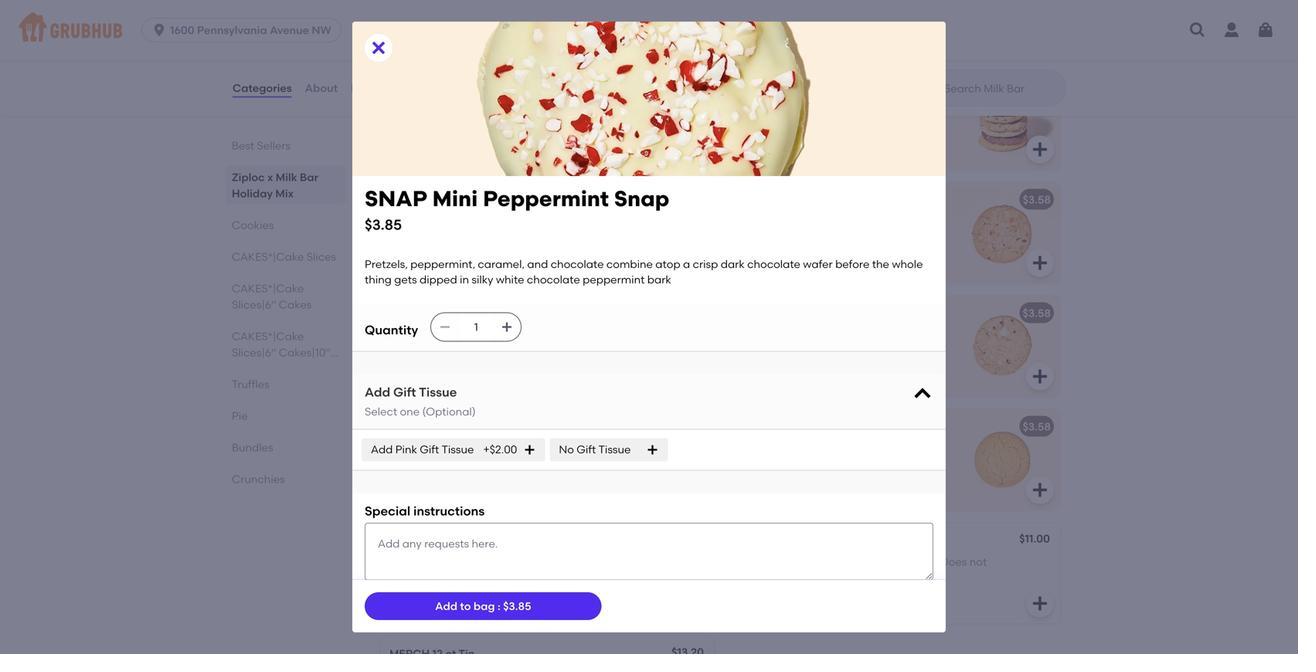 Task type: locate. For each thing, give the bounding box(es) containing it.
1 horizontal spatial snap
[[614, 186, 670, 212]]

2 horizontal spatial make
[[862, 556, 892, 569]]

milk inside 'choose 12 milk bar cookies - all individually wrapped. add a tin to make it a gift!'
[[445, 215, 465, 228]]

in inside a milk bar favorite. the down-home flavor of your favorite cornbread, captured in a cookie.
[[787, 474, 797, 487]]

chewy up chip,
[[794, 329, 828, 342]]

6 for cookie
[[782, 79, 789, 93]]

0 horizontal spatial make
[[390, 246, 419, 260]]

gift! inside the 'choose 6 milk bar cookies - all individually wrapped. add a tin to make it a gift!'
[[787, 133, 807, 146]]

it inside the 'choose 6 milk bar cookies - all individually wrapped. add a tin to make it a gift!'
[[768, 133, 775, 146]]

choose left 3
[[390, 101, 430, 115]]

bar down cookie corn on the bottom right of page
[[769, 442, 787, 455]]

1 vertical spatial dipped
[[478, 603, 516, 616]]

choose for choose 3 milk bar cookies - all individually wrapped.
[[390, 101, 430, 115]]

wrapped. inside the 'choose 6 milk bar cookies - all individually wrapped. add a tin to make it a gift!'
[[797, 117, 848, 130]]

cookies up reviews
[[377, 33, 444, 52]]

0 vertical spatial mini
[[433, 186, 478, 212]]

cookie 12 deal image
[[598, 183, 714, 283]]

mini for snap mini peppermint snap
[[423, 534, 445, 547]]

cookie left corn at the right bottom of the page
[[736, 420, 780, 434]]

snap inside snap mini peppermint snap $3.85
[[365, 186, 427, 212]]

0 horizontal spatial of
[[491, 344, 501, 357]]

a left crunchy, at right
[[736, 329, 744, 342]]

wrapped. inside 'choose 12 milk bar cookies - all individually wrapped. add a tin to make it a gift!'
[[451, 231, 501, 244]]

your down favorite.
[[781, 458, 804, 471]]

cookie confetti
[[390, 307, 479, 320]]

deal for cookie 6 deal
[[791, 79, 816, 93]]

0 vertical spatial snap
[[365, 186, 427, 212]]

cookie inside a sweet and salty kitchen sink cookie with chocolate chips in a graham cracker base — plus pretzels, potato chips, coffee, oats, and butterscotch.
[[894, 215, 929, 228]]

bar down 'cookie 12 deal'
[[468, 215, 486, 228]]

mini inside snap mini peppermint snap $3.85
[[433, 186, 478, 212]]

individually for 12
[[390, 231, 449, 244]]

cakes up truffles
[[232, 363, 265, 376]]

- inside the 'choose 6 milk bar cookies - all individually wrapped. add a tin to make it a gift!'
[[874, 101, 879, 115]]

choose inside 'choose 12 milk bar cookies - all individually wrapped. add a tin to make it a gift!'
[[390, 215, 430, 228]]

about button
[[304, 60, 339, 116]]

0 vertical spatial cakes*|cake
[[232, 250, 304, 264]]

1 horizontal spatial dipped
[[478, 603, 516, 616]]

12 up 'choose 12 milk bar cookies - all individually wrapped. add a tin to make it a gift!'
[[436, 193, 446, 206]]

it left *does
[[894, 556, 901, 569]]

before right oats,
[[836, 258, 870, 271]]

0 vertical spatial your
[[781, 458, 804, 471]]

1 horizontal spatial cookie.
[[809, 474, 846, 487]]

0 vertical spatial $3.85
[[365, 217, 402, 234]]

1 vertical spatial mini
[[423, 534, 445, 547]]

cakes*|cake inside cakes*|cake slices|6" cakes
[[232, 282, 304, 295]]

snap mini peppermint snap
[[390, 534, 540, 547]]

add for bag
[[435, 600, 458, 613]]

1 vertical spatial whole
[[390, 603, 421, 616]]

to
[[903, 117, 914, 130], [556, 231, 567, 244], [849, 556, 860, 569], [460, 600, 471, 613]]

cookie. down favorite
[[809, 474, 846, 487]]

favorite
[[807, 458, 847, 471]]

chewy inside the a crunchy, chewy riff on the classic chocolate chip, packed with cornflakes and marshmallows.
[[794, 329, 828, 342]]

all inside 'choose 12 milk bar cookies - all individually wrapped. add a tin to make it a gift!'
[[538, 215, 551, 228]]

bark
[[648, 273, 672, 287], [541, 619, 565, 632]]

$3.58 for a muffin top masquerading as a cookie. sugar cookie dough, milk crumbs, and chewy dried blueberry morsels.
[[1023, 420, 1051, 434]]

the right on
[[863, 329, 880, 342]]

no
[[559, 443, 574, 457]]

best sellers
[[232, 139, 291, 152]]

1 horizontal spatial thing
[[423, 603, 450, 616]]

bag
[[474, 600, 495, 613]]

pretzels, peppermint, caramel, and chocolate combine atop a crisp dark chocolate wafer before the whole thing gets dipped in silky white chocolate peppermint bark
[[365, 258, 926, 287], [390, 556, 573, 632]]

cookie down masquerading on the left of the page
[[463, 458, 498, 471]]

$3.58 for fluffy, chewy, sugary, and buttery, with a b'day punch of vanilla and rainbow sprinkles.
[[1023, 307, 1051, 320]]

1 vertical spatial bark
[[541, 619, 565, 632]]

0 horizontal spatial cookie
[[463, 458, 498, 471]]

it
[[768, 133, 775, 146], [422, 246, 428, 260], [894, 556, 901, 569]]

mini down special instructions on the left of page
[[423, 534, 445, 547]]

1 vertical spatial $3.85
[[503, 600, 531, 613]]

1 horizontal spatial gets
[[453, 603, 476, 616]]

1 vertical spatial combine
[[445, 572, 492, 585]]

1 horizontal spatial atop
[[656, 258, 681, 271]]

caramel, down snap mini peppermint snap $3.85
[[478, 258, 525, 271]]

2 vertical spatial it
[[894, 556, 901, 569]]

truffles
[[232, 378, 270, 391]]

cookies for choose 6 milk bar cookies - all individually wrapped. add a tin to make it a gift!
[[831, 101, 871, 115]]

0 vertical spatial cookie
[[894, 215, 929, 228]]

1 vertical spatial gets
[[453, 603, 476, 616]]

a inside a milk bar favorite. the down-home flavor of your favorite cornbread, captured in a cookie.
[[736, 442, 744, 455]]

1 slices|6" from the top
[[232, 298, 276, 312]]

pretzels, peppermint, caramel, and chocolate combine atop a crisp dark chocolate wafer before the whole thing gets dipped in silky white chocolate peppermint bark down snap mini peppermint snap
[[390, 556, 573, 632]]

caramel, up add to bag : $3.85
[[503, 556, 550, 569]]

1 vertical spatial peppermint
[[476, 619, 539, 632]]

1600
[[170, 24, 195, 37]]

a
[[736, 215, 744, 228], [736, 329, 744, 342], [390, 442, 397, 455], [736, 442, 744, 455]]

slices|6" up truffles
[[232, 346, 276, 359]]

cakes
[[279, 298, 312, 312], [232, 363, 265, 376]]

tin inside 'choose 12 milk bar cookies - all individually wrapped. add a tin to make it a gift!'
[[538, 231, 554, 244]]

chewy left dried
[[458, 474, 492, 487]]

cookie down "one"
[[390, 420, 433, 434]]

svg image inside main navigation navigation
[[1257, 21, 1276, 39]]

choose for choose 12 milk bar cookies - all individually wrapped. add a tin to make it a gift!
[[390, 215, 430, 228]]

0 horizontal spatial chewy
[[458, 474, 492, 487]]

it down 'cookie 12 deal'
[[422, 246, 428, 260]]

cookies inside choose 3 milk bar cookies - all individually wrapped.
[[485, 101, 525, 115]]

a inside pack your cookies up to make it a gift! *does not include cookies!
[[904, 556, 911, 569]]

1 vertical spatial deal
[[449, 193, 474, 206]]

cookie for 6
[[736, 79, 780, 93]]

0 vertical spatial combine
[[607, 258, 653, 271]]

cakes inside cakes*|cake slices|6" cakes
[[279, 298, 312, 312]]

milk down 'cookie 12 deal'
[[445, 215, 465, 228]]

1 vertical spatial silky
[[530, 603, 552, 616]]

slices|6" inside cakes*|cake slices|6" cakes
[[232, 298, 276, 312]]

whole
[[892, 258, 923, 271], [390, 603, 421, 616]]

- inside 'choose 12 milk bar cookies - all individually wrapped. add a tin to make it a gift!'
[[531, 215, 536, 228]]

cakes*|cake
[[232, 250, 304, 264], [232, 282, 304, 295], [232, 330, 304, 343]]

a inside a milk bar favorite. the down-home flavor of your favorite cornbread, captured in a cookie.
[[799, 474, 806, 487]]

sellers
[[257, 139, 291, 152]]

milk down cookie 6 deal
[[788, 101, 808, 115]]

6 inside the 'choose 6 milk bar cookies - all individually wrapped. add a tin to make it a gift!'
[[779, 101, 785, 115]]

b'day
[[424, 344, 452, 357]]

mini
[[433, 186, 478, 212], [423, 534, 445, 547]]

1 vertical spatial snap
[[390, 534, 420, 547]]

gift! for 12
[[441, 246, 461, 260]]

crisp
[[693, 258, 718, 271], [532, 572, 557, 585]]

thing up the quantity
[[365, 273, 392, 287]]

0 horizontal spatial dark
[[390, 587, 414, 600]]

slices|6" down the cakes*|cake slices
[[232, 298, 276, 312]]

milk inside choose 3 milk bar cookies - all individually wrapped.
[[441, 101, 462, 115]]

to inside 'choose 12 milk bar cookies - all individually wrapped. add a tin to make it a gift!'
[[556, 231, 567, 244]]

0 horizontal spatial whole
[[390, 603, 421, 616]]

0 horizontal spatial cookie.
[[390, 458, 427, 471]]

sink
[[871, 215, 892, 228]]

cookies inside 'choose 12 milk bar cookies - all individually wrapped. add a tin to make it a gift!'
[[489, 215, 529, 228]]

slices|6" for cakes|10"
[[232, 346, 276, 359]]

dark
[[721, 258, 745, 271], [390, 587, 414, 600]]

choose inside the 'choose 6 milk bar cookies - all individually wrapped. add a tin to make it a gift!'
[[736, 101, 776, 115]]

make down 'cookie 12 deal'
[[390, 246, 419, 260]]

individually down 'cookie 12 deal'
[[390, 231, 449, 244]]

0 vertical spatial of
[[491, 344, 501, 357]]

the inside the a crunchy, chewy riff on the classic chocolate chip, packed with cornflakes and marshmallows.
[[863, 329, 880, 342]]

1 horizontal spatial of
[[768, 458, 779, 471]]

svg image inside 1600 pennsylvania avenue nw button
[[152, 22, 167, 38]]

2 vertical spatial gift!
[[913, 556, 933, 569]]

the
[[835, 442, 855, 455]]

with
[[736, 231, 758, 244], [390, 344, 412, 357], [862, 344, 884, 357]]

1 horizontal spatial dark
[[721, 258, 745, 271]]

0 vertical spatial snap
[[614, 186, 670, 212]]

of
[[491, 344, 501, 357], [768, 458, 779, 471]]

1 vertical spatial cakes*|cake
[[232, 282, 304, 295]]

gift inside add gift tissue select one (optional)
[[393, 385, 416, 400]]

add inside add gift tissue select one (optional)
[[365, 385, 391, 400]]

cracker
[[736, 246, 776, 260]]

bar down cookie 6 deal
[[811, 101, 829, 115]]

0 horizontal spatial with
[[390, 344, 412, 357]]

0 horizontal spatial snap
[[512, 534, 540, 547]]

1 vertical spatial slices|6"
[[232, 346, 276, 359]]

milk right the x at left top
[[276, 171, 297, 184]]

with up marshmallows.
[[862, 344, 884, 357]]

tin
[[884, 117, 900, 130], [538, 231, 554, 244]]

0 horizontal spatial silky
[[472, 273, 494, 287]]

individually inside the 'choose 6 milk bar cookies - all individually wrapped. add a tin to make it a gift!'
[[736, 117, 795, 130]]

1 vertical spatial gift!
[[441, 246, 461, 260]]

all inside choose 3 milk bar cookies - all individually wrapped.
[[535, 101, 547, 115]]

1 horizontal spatial cookie
[[894, 215, 929, 228]]

peppermint
[[483, 186, 609, 212], [447, 534, 510, 547]]

cakes inside cakes*|cake slices|6" cakes|10" cakes truffles
[[232, 363, 265, 376]]

- for choose 6 milk bar cookies - all individually wrapped. add a tin to make it a gift!
[[874, 101, 879, 115]]

1 cakes*|cake from the top
[[232, 250, 304, 264]]

milk up flavor
[[746, 442, 767, 455]]

1 vertical spatial atop
[[494, 572, 519, 585]]

milk for choose 12 milk bar cookies - all individually wrapped. add a tin to make it a gift!
[[445, 215, 465, 228]]

2 cakes*|cake from the top
[[232, 282, 304, 295]]

individually inside choose 3 milk bar cookies - all individually wrapped.
[[390, 117, 449, 130]]

1 vertical spatial 6
[[779, 101, 785, 115]]

in down the kitchen
[[847, 231, 856, 244]]

1 horizontal spatial $3.85
[[503, 600, 531, 613]]

cookie.
[[390, 458, 427, 471], [809, 474, 846, 487]]

0 horizontal spatial combine
[[445, 572, 492, 585]]

a sweet and salty kitchen sink cookie with chocolate chips in a graham cracker base — plus pretzels, potato chips, coffee, oats, and butterscotch.
[[736, 215, 929, 291]]

$3.85 for add to bag
[[503, 600, 531, 613]]

bar
[[464, 101, 482, 115], [811, 101, 829, 115], [300, 171, 319, 184], [468, 215, 486, 228], [769, 442, 787, 455]]

with up "cracker"
[[736, 231, 758, 244]]

bar inside the 'choose 6 milk bar cookies - all individually wrapped. add a tin to make it a gift!'
[[811, 101, 829, 115]]

chip,
[[792, 344, 817, 357]]

0 vertical spatial atop
[[656, 258, 681, 271]]

it for 12
[[422, 246, 428, 260]]

tissue up (optional)
[[419, 385, 457, 400]]

quantity
[[365, 323, 418, 338]]

bar inside choose 3 milk bar cookies - all individually wrapped.
[[464, 101, 482, 115]]

pretzels, down special instructions on the left of page
[[390, 556, 433, 569]]

*does
[[936, 556, 967, 569]]

0 vertical spatial chewy
[[794, 329, 828, 342]]

punch
[[455, 344, 488, 357]]

rainbow
[[390, 360, 432, 373]]

it for 6
[[768, 133, 775, 146]]

cookies
[[485, 101, 525, 115], [831, 101, 871, 115], [489, 215, 529, 228], [790, 556, 830, 569]]

cookie up fluffy,
[[390, 307, 433, 320]]

gift up "one"
[[393, 385, 416, 400]]

gift! for 6
[[787, 133, 807, 146]]

cakes*|cake down cakes*|cake slices|6" cakes
[[232, 330, 304, 343]]

gift up the sugar
[[420, 443, 439, 457]]

peppermint for snap mini peppermint snap $3.85
[[483, 186, 609, 212]]

cookies
[[377, 33, 444, 52], [232, 219, 274, 232]]

bar inside 'choose 12 milk bar cookies - all individually wrapped. add a tin to make it a gift!'
[[468, 215, 486, 228]]

0 vertical spatial gift!
[[787, 133, 807, 146]]

in right captured
[[787, 474, 797, 487]]

make for choose 6 milk bar cookies - all individually wrapped. add a tin to make it a gift!
[[736, 133, 765, 146]]

it inside 'choose 12 milk bar cookies - all individually wrapped. add a tin to make it a gift!'
[[422, 246, 428, 260]]

milk inside ziploc x milk bar holiday mix
[[276, 171, 297, 184]]

dipped up cookie confetti
[[420, 273, 457, 287]]

2 vertical spatial cakes*|cake
[[232, 330, 304, 343]]

cookie up 'choose 12 milk bar cookies - all individually wrapped. add a tin to make it a gift!'
[[390, 193, 433, 206]]

a inside a muffin top masquerading as a cookie. sugar cookie dough, milk crumbs, and chewy dried blueberry morsels.
[[390, 442, 397, 455]]

silky right :
[[530, 603, 552, 616]]

cakes*|cake down the cakes*|cake slices
[[232, 282, 304, 295]]

2 vertical spatial make
[[862, 556, 892, 569]]

snap
[[614, 186, 670, 212], [512, 534, 540, 547]]

a crunchy, chewy riff on the classic chocolate chip, packed with cornflakes and marshmallows.
[[736, 329, 918, 373]]

slices|6" inside cakes*|cake slices|6" cakes|10" cakes truffles
[[232, 346, 276, 359]]

cakes up cakes|10"
[[279, 298, 312, 312]]

milk inside the 'choose 6 milk bar cookies - all individually wrapped. add a tin to make it a gift!'
[[788, 101, 808, 115]]

0 horizontal spatial peppermint
[[476, 619, 539, 632]]

x
[[267, 171, 273, 184]]

a left sweet
[[736, 215, 744, 228]]

0 vertical spatial it
[[768, 133, 775, 146]]

captured
[[736, 474, 785, 487]]

gift! inside 'choose 12 milk bar cookies - all individually wrapped. add a tin to make it a gift!'
[[441, 246, 461, 260]]

1 vertical spatial pretzels,
[[390, 556, 433, 569]]

$3.85 down 'cookie 12 deal'
[[365, 217, 402, 234]]

1 vertical spatial thing
[[423, 603, 450, 616]]

pack your cookies up to make it a gift! *does not include cookies!
[[736, 556, 987, 585]]

up
[[832, 556, 846, 569]]

your up include
[[765, 556, 787, 569]]

and inside the a crunchy, chewy riff on the classic chocolate chip, packed with cornflakes and marshmallows.
[[793, 360, 814, 373]]

the
[[873, 258, 890, 271], [863, 329, 880, 342], [541, 587, 558, 600]]

one
[[400, 405, 420, 419]]

svg image
[[1257, 21, 1276, 39], [370, 39, 388, 57], [685, 140, 703, 159], [685, 254, 703, 272], [1031, 254, 1050, 272], [439, 321, 452, 334], [501, 321, 513, 334], [912, 384, 934, 405], [647, 444, 659, 456], [685, 481, 703, 500], [1031, 481, 1050, 500]]

tin inside the 'choose 6 milk bar cookies - all individually wrapped. add a tin to make it a gift!'
[[884, 117, 900, 130]]

1 horizontal spatial deal
[[791, 79, 816, 93]]

cookie
[[894, 215, 929, 228], [463, 458, 498, 471]]

a for a crunchy, chewy riff on the classic chocolate chip, packed with cornflakes and marshmallows.
[[736, 329, 744, 342]]

snap inside snap mini peppermint snap $3.85
[[614, 186, 670, 212]]

tissue right 'no'
[[599, 443, 631, 457]]

chewy
[[794, 329, 828, 342], [458, 474, 492, 487]]

12
[[436, 193, 446, 206], [433, 215, 443, 228]]

gift! down 'cookie 12 deal'
[[441, 246, 461, 260]]

6 up the 'choose 6 milk bar cookies - all individually wrapped. add a tin to make it a gift!'
[[782, 79, 789, 93]]

snap for snap mini peppermint snap $3.85
[[614, 186, 670, 212]]

tin for choose 6 milk bar cookies - all individually wrapped. add a tin to make it a gift!
[[884, 117, 900, 130]]

pretzels, right slices
[[365, 258, 408, 271]]

individually down 3
[[390, 117, 449, 130]]

instructions
[[414, 504, 485, 519]]

with inside a sweet and salty kitchen sink cookie with chocolate chips in a graham cracker base — plus pretzels, potato chips, coffee, oats, and butterscotch.
[[736, 231, 758, 244]]

1 vertical spatial cookie.
[[809, 474, 846, 487]]

cookie up the graham
[[894, 215, 929, 228]]

select
[[365, 405, 397, 419]]

- inside choose 3 milk bar cookies - all individually wrapped.
[[528, 101, 532, 115]]

silky
[[472, 273, 494, 287], [530, 603, 552, 616]]

6 down cookie 6 deal
[[779, 101, 785, 115]]

make inside the 'choose 6 milk bar cookies - all individually wrapped. add a tin to make it a gift!'
[[736, 133, 765, 146]]

individually inside 'choose 12 milk bar cookies - all individually wrapped. add a tin to make it a gift!'
[[390, 231, 449, 244]]

in right :
[[518, 603, 528, 616]]

0 horizontal spatial cookies
[[232, 219, 274, 232]]

of up captured
[[768, 458, 779, 471]]

masquerading
[[457, 442, 534, 455]]

peppermint inside snap mini peppermint snap $3.85
[[483, 186, 609, 212]]

oats,
[[808, 262, 834, 275]]

3 cakes*|cake from the top
[[232, 330, 304, 343]]

peppermint, up cookie confetti
[[411, 258, 475, 271]]

cakes*|cake up cakes*|cake slices|6" cakes
[[232, 250, 304, 264]]

deal
[[791, 79, 816, 93], [449, 193, 474, 206]]

before right :
[[504, 587, 539, 600]]

a up flavor
[[736, 442, 744, 455]]

2 horizontal spatial with
[[862, 344, 884, 357]]

the down the graham
[[873, 258, 890, 271]]

1 vertical spatial your
[[765, 556, 787, 569]]

top
[[436, 442, 454, 455]]

white
[[496, 273, 525, 287], [390, 619, 418, 632]]

0 vertical spatial pretzels, peppermint, caramel, and chocolate combine atop a crisp dark chocolate wafer before the whole thing gets dipped in silky white chocolate peppermint bark
[[365, 258, 926, 287]]

marshmallows.
[[816, 360, 895, 373]]

it down cookie 6 deal
[[768, 133, 775, 146]]

0 vertical spatial cookies
[[377, 33, 444, 52]]

all inside the 'choose 6 milk bar cookies - all individually wrapped. add a tin to make it a gift!'
[[881, 101, 893, 115]]

pretzels, peppermint, caramel, and chocolate combine atop a crisp dark chocolate wafer before the whole thing gets dipped in silky white chocolate peppermint bark up cookie confetti image
[[365, 258, 926, 287]]

bar right 3
[[464, 101, 482, 115]]

1 vertical spatial chewy
[[458, 474, 492, 487]]

thing left bag
[[423, 603, 450, 616]]

as
[[536, 442, 549, 455]]

3
[[433, 101, 439, 115]]

0 vertical spatial 6
[[782, 79, 789, 93]]

gets
[[394, 273, 417, 287], [453, 603, 476, 616]]

deal up the 'choose 6 milk bar cookies - all individually wrapped. add a tin to make it a gift!'
[[791, 79, 816, 93]]

1 horizontal spatial bark
[[648, 273, 672, 287]]

cookie for muffin
[[390, 420, 433, 434]]

2 horizontal spatial gift!
[[913, 556, 933, 569]]

0 horizontal spatial crisp
[[532, 572, 557, 585]]

dipped down snap mini peppermint snap
[[478, 603, 516, 616]]

$3.58 for choose 12 milk bar cookies - all individually wrapped. add a tin to make it a gift!
[[1023, 193, 1051, 206]]

peppermint, down snap mini peppermint snap
[[435, 556, 500, 569]]

gets up cookie confetti
[[394, 273, 417, 287]]

chips
[[816, 231, 844, 244]]

0 vertical spatial gets
[[394, 273, 417, 287]]

1 horizontal spatial before
[[836, 258, 870, 271]]

milk right 3
[[441, 101, 462, 115]]

1600 pennsylvania avenue nw button
[[142, 18, 348, 43]]

cookies for choose 12 milk bar cookies - all individually wrapped. add a tin to make it a gift!
[[489, 215, 529, 228]]

gift! left *does
[[913, 556, 933, 569]]

salty
[[803, 215, 828, 228]]

wrapped. inside choose 3 milk bar cookies - all individually wrapped.
[[451, 117, 501, 130]]

mini up 'choose 12 milk bar cookies - all individually wrapped. add a tin to make it a gift!'
[[433, 186, 478, 212]]

make down cookie 6 deal
[[736, 133, 765, 146]]

cookie. down "pink"
[[390, 458, 427, 471]]

best
[[232, 139, 254, 152]]

chocolate inside a sweet and salty kitchen sink cookie with chocolate chips in a graham cracker base — plus pretzels, potato chips, coffee, oats, and butterscotch.
[[761, 231, 814, 244]]

a left muffin
[[390, 442, 397, 455]]

bar inside a milk bar favorite. the down-home flavor of your favorite cornbread, captured in a cookie.
[[769, 442, 787, 455]]

0 horizontal spatial dipped
[[420, 273, 457, 287]]

before
[[836, 258, 870, 271], [504, 587, 539, 600]]

dough,
[[501, 458, 538, 471]]

cookie inside a muffin top masquerading as a cookie. sugar cookie dough, milk crumbs, and chewy dried blueberry morsels.
[[463, 458, 498, 471]]

12 inside 'choose 12 milk bar cookies - all individually wrapped. add a tin to make it a gift!'
[[433, 215, 443, 228]]

$3.85 inside snap mini peppermint snap $3.85
[[365, 217, 402, 234]]

1 vertical spatial before
[[504, 587, 539, 600]]

$3.85 right :
[[503, 600, 531, 613]]

bar inside ziploc x milk bar holiday mix
[[300, 171, 319, 184]]

1 horizontal spatial make
[[736, 133, 765, 146]]

cookie right $9.35
[[736, 79, 780, 93]]

2 slices|6" from the top
[[232, 346, 276, 359]]

to inside pack your cookies up to make it a gift! *does not include cookies!
[[849, 556, 860, 569]]

1 vertical spatial make
[[390, 246, 419, 260]]

gift for no
[[577, 443, 596, 457]]

2 horizontal spatial it
[[894, 556, 901, 569]]

individually down cookie 6 deal
[[736, 117, 795, 130]]

all
[[535, 101, 547, 115], [881, 101, 893, 115], [538, 215, 551, 228]]

slices
[[307, 250, 336, 264]]

of down sugary,
[[491, 344, 501, 357]]

gets left :
[[453, 603, 476, 616]]

cookies down the "holiday"
[[232, 219, 274, 232]]

a for a muffin top masquerading as a cookie. sugar cookie dough, milk crumbs, and chewy dried blueberry morsels.
[[390, 442, 397, 455]]

Search Milk Bar search field
[[943, 81, 1061, 96]]

make inside 'choose 12 milk bar cookies - all individually wrapped. add a tin to make it a gift!'
[[390, 246, 419, 260]]

svg image
[[1189, 21, 1208, 39], [152, 22, 167, 38], [1031, 140, 1050, 159], [685, 367, 703, 386], [1031, 367, 1050, 386], [524, 444, 536, 456], [1031, 595, 1050, 613]]

0 horizontal spatial before
[[504, 587, 539, 600]]

tissue up the sugar
[[442, 443, 474, 457]]

silky up confetti
[[472, 273, 494, 287]]

tissue
[[419, 385, 457, 400], [442, 443, 474, 457], [599, 443, 631, 457]]

1 vertical spatial of
[[768, 458, 779, 471]]

make right up
[[862, 556, 892, 569]]

gift! down cookie 6 deal
[[787, 133, 807, 146]]

1600 pennsylvania avenue nw
[[170, 24, 332, 37]]

12 down 'cookie 12 deal'
[[433, 215, 443, 228]]

1 horizontal spatial whole
[[892, 258, 923, 271]]

sweet
[[746, 215, 777, 228]]

a inside the a crunchy, chewy riff on the classic chocolate chip, packed with cornflakes and marshmallows.
[[736, 329, 744, 342]]

1 horizontal spatial it
[[768, 133, 775, 146]]

cookies inside the 'choose 6 milk bar cookies - all individually wrapped. add a tin to make it a gift!'
[[831, 101, 871, 115]]

0 horizontal spatial tin
[[538, 231, 554, 244]]

choose down 'cookie 12 deal'
[[390, 215, 430, 228]]

choose inside choose 3 milk bar cookies - all individually wrapped.
[[390, 101, 430, 115]]

with down fluffy,
[[390, 344, 412, 357]]

gift right 'no'
[[577, 443, 596, 457]]

chocolate inside the a crunchy, chewy riff on the classic chocolate chip, packed with cornflakes and marshmallows.
[[736, 344, 789, 357]]

of inside a milk bar favorite. the down-home flavor of your favorite cornbread, captured in a cookie.
[[768, 458, 779, 471]]

individually for 6
[[736, 117, 795, 130]]

choose down cookie 6 deal
[[736, 101, 776, 115]]

0 vertical spatial cakes
[[279, 298, 312, 312]]

the right :
[[541, 587, 558, 600]]

bar right the x at left top
[[300, 171, 319, 184]]

a inside a sweet and salty kitchen sink cookie with chocolate chips in a graham cracker base — plus pretzels, potato chips, coffee, oats, and butterscotch.
[[736, 215, 744, 228]]

tissue inside add gift tissue select one (optional)
[[419, 385, 457, 400]]

deal up 'choose 12 milk bar cookies - all individually wrapped. add a tin to make it a gift!'
[[449, 193, 474, 206]]



Task type: describe. For each thing, give the bounding box(es) containing it.
:
[[498, 600, 501, 613]]

pie
[[232, 410, 248, 423]]

a for a sweet and salty kitchen sink cookie with chocolate chips in a graham cracker base — plus pretzels, potato chips, coffee, oats, and butterscotch.
[[736, 215, 744, 228]]

with inside fluffy, chewy, sugary, and buttery, with a b'day punch of vanilla and rainbow sprinkles.
[[390, 344, 412, 357]]

all for choose 3 milk bar cookies - all individually wrapped.
[[535, 101, 547, 115]]

cookie confetti image
[[598, 296, 714, 397]]

add inside the 'choose 6 milk bar cookies - all individually wrapped. add a tin to make it a gift!'
[[850, 117, 872, 130]]

down-
[[857, 442, 891, 455]]

cookie blueberry & cream image
[[598, 410, 714, 510]]

- for choose 3 milk bar cookies - all individually wrapped.
[[528, 101, 532, 115]]

sugar
[[430, 458, 461, 471]]

ziploc x milk bar holiday mix
[[232, 171, 319, 200]]

to inside the 'choose 6 milk bar cookies - all individually wrapped. add a tin to make it a gift!'
[[903, 117, 914, 130]]

1 vertical spatial wafer
[[472, 587, 502, 600]]

individually for 3
[[390, 117, 449, 130]]

1 vertical spatial dark
[[390, 587, 414, 600]]

base
[[778, 246, 804, 260]]

0 horizontal spatial gets
[[394, 273, 417, 287]]

cookie compost image
[[945, 183, 1061, 283]]

$3.85 for snap mini peppermint snap
[[365, 217, 402, 234]]

blueberry
[[436, 420, 487, 434]]

fluffy, chewy, sugary, and buttery, with a b'day punch of vanilla and rainbow sprinkles.
[[390, 329, 566, 373]]

all for choose 6 milk bar cookies - all individually wrapped. add a tin to make it a gift!
[[881, 101, 893, 115]]

kitchen
[[830, 215, 869, 228]]

0 vertical spatial bark
[[648, 273, 672, 287]]

milk for choose 3 milk bar cookies - all individually wrapped.
[[441, 101, 462, 115]]

cornbread,
[[849, 458, 908, 471]]

gift! inside pack your cookies up to make it a gift! *does not include cookies!
[[913, 556, 933, 569]]

pretzels,
[[843, 246, 887, 260]]

your inside pack your cookies up to make it a gift! *does not include cookies!
[[765, 556, 787, 569]]

nw
[[312, 24, 332, 37]]

mini for snap mini peppermint snap $3.85
[[433, 186, 478, 212]]

cookie blueberry & cream
[[390, 420, 537, 434]]

0 vertical spatial dipped
[[420, 273, 457, 287]]

(optional)
[[422, 405, 476, 419]]

chewy,
[[423, 329, 459, 342]]

1 horizontal spatial combine
[[607, 258, 653, 271]]

cream
[[500, 420, 537, 434]]

dried
[[495, 474, 522, 487]]

cookie corn image
[[945, 410, 1061, 510]]

classic
[[882, 329, 918, 342]]

choose for choose 6 milk bar cookies - all individually wrapped. add a tin to make it a gift!
[[736, 101, 776, 115]]

0 vertical spatial whole
[[892, 258, 923, 271]]

deal for cookie 12 deal
[[449, 193, 474, 206]]

buttery,
[[525, 329, 566, 342]]

wrapped. for 12
[[451, 231, 501, 244]]

&
[[490, 420, 498, 434]]

tissue for no
[[599, 443, 631, 457]]

cakes*|cake slices
[[232, 250, 336, 264]]

tissue for add
[[419, 385, 457, 400]]

1 vertical spatial caramel,
[[503, 556, 550, 569]]

cookie corn
[[736, 420, 808, 434]]

6 for choose
[[779, 101, 785, 115]]

main navigation navigation
[[0, 0, 1299, 60]]

slices|6" for cakes
[[232, 298, 276, 312]]

graham
[[868, 231, 911, 244]]

1 horizontal spatial silky
[[530, 603, 552, 616]]

crunchies
[[232, 473, 285, 486]]

packed
[[820, 344, 860, 357]]

wrapped. for 6
[[797, 117, 848, 130]]

- for choose 12 milk bar cookies - all individually wrapped. add a tin to make it a gift!
[[531, 215, 536, 228]]

cookie for milk
[[736, 420, 780, 434]]

chewy inside a muffin top masquerading as a cookie. sugar cookie dough, milk crumbs, and chewy dried blueberry morsels.
[[458, 474, 492, 487]]

0 vertical spatial peppermint
[[583, 273, 645, 287]]

potato
[[889, 246, 925, 260]]

a for a milk bar favorite. the down-home flavor of your favorite cornbread, captured in a cookie.
[[736, 442, 744, 455]]

riff
[[830, 329, 844, 342]]

in inside a sweet and salty kitchen sink cookie with chocolate chips in a graham cracker base — plus pretzels, potato chips, coffee, oats, and butterscotch.
[[847, 231, 856, 244]]

0 vertical spatial crisp
[[693, 258, 718, 271]]

gift for add
[[393, 385, 416, 400]]

2 vertical spatial the
[[541, 587, 558, 600]]

confetti
[[436, 307, 479, 320]]

categories
[[233, 81, 292, 95]]

0 vertical spatial the
[[873, 258, 890, 271]]

add for tissue
[[365, 385, 391, 400]]

1 vertical spatial cookies
[[232, 219, 274, 232]]

12 for choose
[[433, 215, 443, 228]]

wrapped. for 3
[[451, 117, 501, 130]]

mix
[[276, 187, 294, 200]]

no gift tissue
[[559, 443, 631, 457]]

a inside a muffin top masquerading as a cookie. sugar cookie dough, milk crumbs, and chewy dried blueberry morsels.
[[551, 442, 558, 455]]

cookie. inside a muffin top masquerading as a cookie. sugar cookie dough, milk crumbs, and chewy dried blueberry morsels.
[[390, 458, 427, 471]]

milk for choose 6 milk bar cookies - all individually wrapped. add a tin to make it a gift!
[[788, 101, 808, 115]]

0 horizontal spatial white
[[390, 619, 418, 632]]

cookies!
[[777, 572, 820, 585]]

cakes*|cake for cakes*|cake slices|6" cakes
[[232, 282, 304, 295]]

make inside pack your cookies up to make it a gift! *does not include cookies!
[[862, 556, 892, 569]]

snap for snap mini peppermint snap $3.85
[[365, 186, 427, 212]]

crunchy,
[[746, 329, 791, 342]]

1 vertical spatial peppermint,
[[435, 556, 500, 569]]

pink
[[396, 443, 417, 457]]

crumbs,
[[390, 474, 432, 487]]

home
[[891, 442, 921, 455]]

cookie for chewy,
[[390, 307, 433, 320]]

and inside a muffin top masquerading as a cookie. sugar cookie dough, milk crumbs, and chewy dried blueberry morsels.
[[435, 474, 455, 487]]

categories button
[[232, 60, 293, 116]]

ziploc
[[232, 171, 265, 184]]

reviews button
[[350, 60, 395, 116]]

a inside fluffy, chewy, sugary, and buttery, with a b'day punch of vanilla and rainbow sprinkles.
[[414, 344, 421, 357]]

add gift tissue select one (optional)
[[365, 385, 476, 419]]

with inside the a crunchy, chewy riff on the classic chocolate chip, packed with cornflakes and marshmallows.
[[862, 344, 884, 357]]

1 vertical spatial pretzels, peppermint, caramel, and chocolate combine atop a crisp dark chocolate wafer before the whole thing gets dipped in silky white chocolate peppermint bark
[[390, 556, 573, 632]]

in up confetti
[[460, 273, 469, 287]]

coffee,
[[769, 262, 805, 275]]

snap mini peppermint snap $3.85
[[365, 186, 670, 234]]

sugary,
[[461, 329, 499, 342]]

0 vertical spatial thing
[[365, 273, 392, 287]]

cookie 3 deal image
[[598, 69, 714, 170]]

cookie for 12
[[390, 193, 433, 206]]

cakes*|cake inside cakes*|cake slices|6" cakes|10" cakes truffles
[[232, 330, 304, 343]]

bar for 6
[[811, 101, 829, 115]]

vanilla
[[504, 344, 538, 357]]

bar for 3
[[464, 101, 482, 115]]

0 horizontal spatial atop
[[494, 572, 519, 585]]

add pink gift tissue
[[371, 443, 474, 457]]

it inside pack your cookies up to make it a gift! *does not include cookies!
[[894, 556, 901, 569]]

cornflakes
[[736, 360, 790, 373]]

add inside 'choose 12 milk bar cookies - all individually wrapped. add a tin to make it a gift!'
[[504, 231, 526, 244]]

milk inside a milk bar favorite. the down-home flavor of your favorite cornbread, captured in a cookie.
[[746, 442, 767, 455]]

Input item quantity number field
[[459, 313, 493, 341]]

0 vertical spatial peppermint,
[[411, 258, 475, 271]]

about
[[305, 81, 338, 95]]

cookie cornflake image
[[945, 296, 1061, 397]]

snap for snap mini peppermint snap
[[390, 534, 420, 547]]

milk
[[540, 458, 562, 471]]

1 horizontal spatial wafer
[[803, 258, 833, 271]]

special
[[365, 504, 411, 519]]

pennsylvania
[[197, 24, 267, 37]]

cookie 6 deal
[[736, 79, 816, 93]]

choose 3 milk bar cookies - all individually wrapped.
[[390, 101, 547, 130]]

butterscotch.
[[736, 278, 806, 291]]

0 horizontal spatial bark
[[541, 619, 565, 632]]

cookie 6 deal image
[[945, 69, 1061, 170]]

snap for snap mini peppermint snap
[[512, 534, 540, 547]]

special instructions
[[365, 504, 485, 519]]

peppermint for snap mini peppermint snap
[[447, 534, 510, 547]]

pack
[[736, 556, 762, 569]]

blueberry
[[525, 474, 575, 487]]

tin for choose 12 milk bar cookies - all individually wrapped. add a tin to make it a gift!
[[538, 231, 554, 244]]

add for gift
[[371, 443, 393, 457]]

cakes|10"
[[279, 346, 331, 359]]

of inside fluffy, chewy, sugary, and buttery, with a b'day punch of vanilla and rainbow sprinkles.
[[491, 344, 501, 357]]

holiday
[[232, 187, 273, 200]]

cakes*|cake for cakes*|cake slices
[[232, 250, 304, 264]]

make for choose 12 milk bar cookies - all individually wrapped. add a tin to make it a gift!
[[390, 246, 419, 260]]

1 vertical spatial crisp
[[532, 572, 557, 585]]

$18.70
[[1020, 79, 1051, 93]]

snap mini peppermint snap image
[[598, 524, 714, 624]]

cookie 12 deal
[[390, 193, 474, 206]]

1 horizontal spatial cookies
[[377, 33, 444, 52]]

0 vertical spatial silky
[[472, 273, 494, 287]]

0 vertical spatial caramel,
[[478, 258, 525, 271]]

1 horizontal spatial gift
[[420, 443, 439, 457]]

0 vertical spatial pretzels,
[[365, 258, 408, 271]]

bundles
[[232, 441, 273, 455]]

cookie. inside a milk bar favorite. the down-home flavor of your favorite cornbread, captured in a cookie.
[[809, 474, 846, 487]]

$11.00
[[1020, 533, 1051, 546]]

flavor
[[736, 458, 766, 471]]

reviews
[[351, 81, 394, 95]]

cookies inside pack your cookies up to make it a gift! *does not include cookies!
[[790, 556, 830, 569]]

bar for 12
[[468, 215, 486, 228]]

avenue
[[270, 24, 309, 37]]

corn
[[782, 420, 808, 434]]

your inside a milk bar favorite. the down-home flavor of your favorite cornbread, captured in a cookie.
[[781, 458, 804, 471]]

0 vertical spatial dark
[[721, 258, 745, 271]]

0 vertical spatial white
[[496, 273, 525, 287]]

+$2.00
[[483, 443, 517, 457]]

12 for cookie
[[436, 193, 446, 206]]

include
[[736, 572, 774, 585]]

a inside a sweet and salty kitchen sink cookie with chocolate chips in a graham cracker base — plus pretzels, potato chips, coffee, oats, and butterscotch.
[[859, 231, 866, 244]]

fluffy,
[[390, 329, 420, 342]]

Special instructions text field
[[365, 523, 934, 581]]

cakes*|cake slices|6" cakes|10" cakes truffles
[[232, 330, 331, 391]]

cookies for choose 3 milk bar cookies - all individually wrapped.
[[485, 101, 525, 115]]

all for choose 12 milk bar cookies - all individually wrapped. add a tin to make it a gift!
[[538, 215, 551, 228]]



Task type: vqa. For each thing, say whether or not it's contained in the screenshot.
At
no



